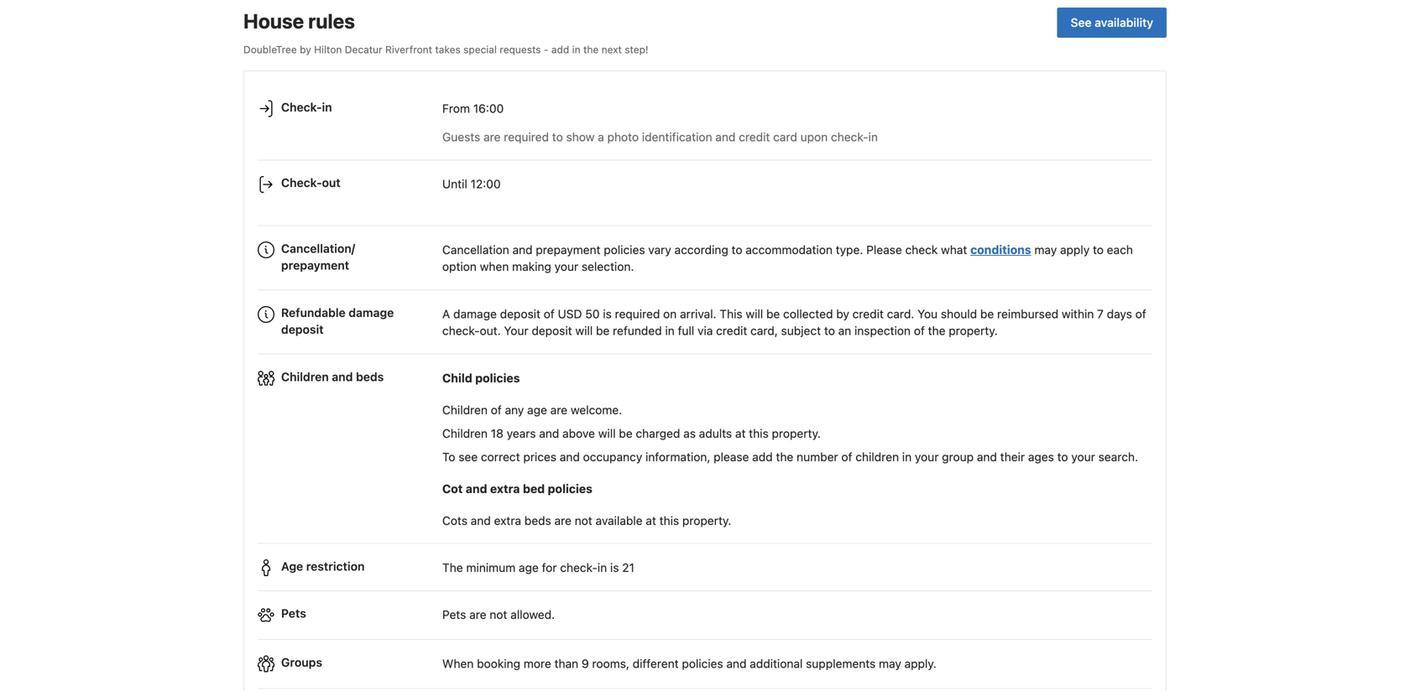 Task type: locate. For each thing, give the bounding box(es) containing it.
deposit down usd
[[532, 324, 572, 338]]

1 horizontal spatial check-
[[560, 561, 598, 575]]

check- right for at the bottom of page
[[560, 561, 598, 575]]

required down 16:00
[[504, 130, 549, 144]]

be
[[767, 307, 780, 321], [981, 307, 994, 321], [596, 324, 610, 338], [619, 427, 633, 441]]

additional
[[750, 657, 803, 671]]

deposit
[[500, 307, 541, 321], [281, 323, 324, 337], [532, 324, 572, 338]]

0 vertical spatial not
[[575, 514, 593, 528]]

1 vertical spatial this
[[660, 514, 679, 528]]

as
[[684, 427, 696, 441]]

rooms,
[[592, 657, 630, 671]]

0 vertical spatial property.
[[949, 324, 998, 338]]

0 horizontal spatial damage
[[349, 306, 394, 320]]

pets down the
[[443, 608, 466, 622]]

0 vertical spatial prepayment
[[536, 243, 601, 257]]

at
[[736, 427, 746, 441], [646, 514, 657, 528]]

are down minimum
[[470, 608, 487, 622]]

1 vertical spatial children
[[443, 403, 488, 417]]

doubletree
[[244, 44, 297, 56]]

1 vertical spatial property.
[[772, 427, 821, 441]]

0 vertical spatial by
[[300, 44, 311, 56]]

of down you
[[914, 324, 925, 338]]

not left allowed. at left
[[490, 608, 508, 622]]

beds
[[356, 370, 384, 384], [525, 514, 551, 528]]

1 horizontal spatial will
[[599, 427, 616, 441]]

age
[[527, 403, 547, 417], [519, 561, 539, 575]]

search.
[[1099, 450, 1139, 464]]

deposit for refundable
[[281, 323, 324, 337]]

cancellation
[[443, 243, 509, 257]]

0 vertical spatial add
[[552, 44, 570, 56]]

add
[[552, 44, 570, 56], [753, 450, 773, 464]]

0 horizontal spatial not
[[490, 608, 508, 622]]

supplements
[[806, 657, 876, 671]]

of left usd
[[544, 307, 555, 321]]

extra
[[490, 482, 520, 496], [494, 514, 521, 528]]

apply.
[[905, 657, 937, 671]]

this
[[749, 427, 769, 441], [660, 514, 679, 528]]

0 vertical spatial may
[[1035, 243, 1057, 257]]

in left full
[[665, 324, 675, 338]]

1 vertical spatial may
[[879, 657, 902, 671]]

1 horizontal spatial this
[[749, 427, 769, 441]]

the down you
[[928, 324, 946, 338]]

2 vertical spatial will
[[599, 427, 616, 441]]

and down refundable damage deposit at left
[[332, 370, 353, 384]]

is
[[603, 307, 612, 321], [610, 561, 619, 575]]

1 horizontal spatial damage
[[453, 307, 497, 321]]

damage up out. on the top of page
[[453, 307, 497, 321]]

guests
[[443, 130, 481, 144]]

0 vertical spatial required
[[504, 130, 549, 144]]

property. down should
[[949, 324, 998, 338]]

1 vertical spatial add
[[753, 450, 773, 464]]

age left for at the bottom of page
[[519, 561, 539, 575]]

7
[[1098, 307, 1104, 321]]

credit left card
[[739, 130, 770, 144]]

0 vertical spatial at
[[736, 427, 746, 441]]

charged
[[636, 427, 681, 441]]

identification
[[642, 130, 713, 144]]

2 horizontal spatial the
[[928, 324, 946, 338]]

groups
[[281, 656, 322, 670]]

your left search.
[[1072, 450, 1096, 464]]

0 vertical spatial check-
[[281, 100, 322, 114]]

may left the apply
[[1035, 243, 1057, 257]]

in inside a damage deposit of usd 50 is required on arrival. this will be collected by credit card. you should be reimbursed within 7 days of check-out. your deposit will be refunded in full via credit card, subject to an inspection of the property.
[[665, 324, 675, 338]]

2 check- from the top
[[281, 176, 322, 190]]

by up an
[[837, 307, 850, 321]]

0 vertical spatial extra
[[490, 482, 520, 496]]

1 horizontal spatial by
[[837, 307, 850, 321]]

of right number
[[842, 450, 853, 464]]

not left available
[[575, 514, 593, 528]]

1 horizontal spatial required
[[615, 307, 660, 321]]

0 vertical spatial children
[[281, 370, 329, 384]]

prepayment up "making"
[[536, 243, 601, 257]]

0 horizontal spatial prepayment
[[281, 259, 349, 272]]

damage
[[349, 306, 394, 320], [453, 307, 497, 321]]

the
[[443, 561, 463, 575]]

1 vertical spatial the
[[928, 324, 946, 338]]

check- up cancellation/
[[281, 176, 322, 190]]

damage inside a damage deposit of usd 50 is required on arrival. this will be collected by credit card. you should be reimbursed within 7 days of check-out. your deposit will be refunded in full via credit card, subject to an inspection of the property.
[[453, 307, 497, 321]]

0 horizontal spatial property.
[[683, 514, 732, 528]]

on
[[663, 307, 677, 321]]

age
[[281, 560, 303, 574]]

is for 21
[[610, 561, 619, 575]]

at right the adults
[[736, 427, 746, 441]]

may
[[1035, 243, 1057, 257], [879, 657, 902, 671]]

2 vertical spatial credit
[[716, 324, 748, 338]]

is right 50
[[603, 307, 612, 321]]

your right "making"
[[555, 260, 579, 274]]

0 vertical spatial will
[[746, 307, 763, 321]]

damage for refundable
[[349, 306, 394, 320]]

1 vertical spatial required
[[615, 307, 660, 321]]

1 vertical spatial at
[[646, 514, 657, 528]]

deposit down refundable
[[281, 323, 324, 337]]

0 horizontal spatial the
[[584, 44, 599, 56]]

1 check- from the top
[[281, 100, 322, 114]]

availability
[[1095, 16, 1154, 29]]

are
[[484, 130, 501, 144], [551, 403, 568, 417], [555, 514, 572, 528], [470, 608, 487, 622]]

2 vertical spatial children
[[443, 427, 488, 441]]

0 vertical spatial beds
[[356, 370, 384, 384]]

0 vertical spatial credit
[[739, 130, 770, 144]]

adults
[[699, 427, 732, 441]]

1 vertical spatial not
[[490, 608, 508, 622]]

12:00
[[471, 177, 501, 191]]

extra down cot and extra bed policies
[[494, 514, 521, 528]]

children for children of any age are welcome.
[[443, 403, 488, 417]]

1 vertical spatial check-
[[281, 176, 322, 190]]

1 vertical spatial is
[[610, 561, 619, 575]]

are up for at the bottom of page
[[555, 514, 572, 528]]

2 horizontal spatial your
[[1072, 450, 1096, 464]]

to left 'show'
[[552, 130, 563, 144]]

check
[[906, 243, 938, 257]]

to left an
[[825, 324, 835, 338]]

0 vertical spatial check-
[[831, 130, 869, 144]]

what
[[941, 243, 968, 257]]

check-
[[281, 100, 322, 114], [281, 176, 322, 190]]

is left 21
[[610, 561, 619, 575]]

check- down 'hilton'
[[281, 100, 322, 114]]

1 vertical spatial check-
[[443, 324, 480, 338]]

2 vertical spatial check-
[[560, 561, 598, 575]]

add right "please"
[[753, 450, 773, 464]]

deposit inside refundable damage deposit
[[281, 323, 324, 337]]

damage right refundable
[[349, 306, 394, 320]]

0 horizontal spatial beds
[[356, 370, 384, 384]]

damage for a
[[453, 307, 497, 321]]

of left the any on the left bottom of page
[[491, 403, 502, 417]]

0 horizontal spatial by
[[300, 44, 311, 56]]

2 horizontal spatial will
[[746, 307, 763, 321]]

see
[[459, 450, 478, 464]]

subject
[[781, 324, 821, 338]]

1 vertical spatial beds
[[525, 514, 551, 528]]

extra for bed
[[490, 482, 520, 496]]

1 horizontal spatial property.
[[772, 427, 821, 441]]

0 vertical spatial is
[[603, 307, 612, 321]]

a
[[598, 130, 604, 144]]

0 horizontal spatial check-
[[443, 324, 480, 338]]

1 vertical spatial credit
[[853, 307, 884, 321]]

1 vertical spatial by
[[837, 307, 850, 321]]

type.
[[836, 243, 864, 257]]

1 vertical spatial prepayment
[[281, 259, 349, 272]]

-
[[544, 44, 549, 56]]

deposit up your
[[500, 307, 541, 321]]

21
[[622, 561, 635, 575]]

beds down refundable damage deposit at left
[[356, 370, 384, 384]]

to left each
[[1093, 243, 1104, 257]]

the left next
[[584, 44, 599, 56]]

1 horizontal spatial add
[[753, 450, 773, 464]]

0 horizontal spatial pets
[[281, 607, 306, 621]]

your left group
[[915, 450, 939, 464]]

show
[[566, 130, 595, 144]]

this up "please"
[[749, 427, 769, 441]]

50
[[586, 307, 600, 321]]

at right available
[[646, 514, 657, 528]]

a
[[443, 307, 450, 321]]

the left number
[[776, 450, 794, 464]]

prepayment down cancellation/
[[281, 259, 349, 272]]

from
[[443, 102, 470, 115]]

may left apply.
[[879, 657, 902, 671]]

credit down this on the right of the page
[[716, 324, 748, 338]]

credit up inspection
[[853, 307, 884, 321]]

will
[[746, 307, 763, 321], [576, 324, 593, 338], [599, 427, 616, 441]]

1 horizontal spatial may
[[1035, 243, 1057, 257]]

see availability
[[1071, 16, 1154, 29]]

hilton
[[314, 44, 342, 56]]

and
[[716, 130, 736, 144], [513, 243, 533, 257], [332, 370, 353, 384], [539, 427, 560, 441], [560, 450, 580, 464], [977, 450, 998, 464], [466, 482, 487, 496], [471, 514, 491, 528], [727, 657, 747, 671]]

above
[[563, 427, 595, 441]]

guests are required to show a photo identification and credit card upon check-in
[[443, 130, 878, 144]]

ages
[[1029, 450, 1055, 464]]

damage inside refundable damage deposit
[[349, 306, 394, 320]]

1 vertical spatial extra
[[494, 514, 521, 528]]

cancellation/
[[281, 242, 355, 256]]

be up occupancy
[[619, 427, 633, 441]]

beds down bed
[[525, 514, 551, 528]]

to inside the 'may apply to each option when making your selection.'
[[1093, 243, 1104, 257]]

by left 'hilton'
[[300, 44, 311, 56]]

not
[[575, 514, 593, 528], [490, 608, 508, 622]]

check- down 'a'
[[443, 324, 480, 338]]

you
[[918, 307, 938, 321]]

policies
[[604, 243, 645, 257], [475, 371, 520, 385], [548, 482, 593, 496], [682, 657, 724, 671]]

please
[[714, 450, 749, 464]]

2 horizontal spatial property.
[[949, 324, 998, 338]]

inspection
[[855, 324, 911, 338]]

group
[[942, 450, 974, 464]]

within
[[1062, 307, 1094, 321]]

age right the any on the left bottom of page
[[527, 403, 547, 417]]

refunded
[[613, 324, 662, 338]]

property. down "please"
[[683, 514, 732, 528]]

check- right upon at top
[[831, 130, 869, 144]]

prices
[[523, 450, 557, 464]]

1 horizontal spatial pets
[[443, 608, 466, 622]]

is inside a damage deposit of usd 50 is required on arrival. this will be collected by credit card. you should be reimbursed within 7 days of check-out. your deposit will be refunded in full via credit card, subject to an inspection of the property.
[[603, 307, 612, 321]]

children down refundable damage deposit at left
[[281, 370, 329, 384]]

policies up the any on the left bottom of page
[[475, 371, 520, 385]]

extra left bed
[[490, 482, 520, 496]]

in left 21
[[598, 561, 607, 575]]

required up refunded
[[615, 307, 660, 321]]

will up occupancy
[[599, 427, 616, 441]]

will down 50
[[576, 324, 593, 338]]

children down child
[[443, 403, 488, 417]]

1 horizontal spatial prepayment
[[536, 243, 601, 257]]

this right available
[[660, 514, 679, 528]]

1 vertical spatial will
[[576, 324, 593, 338]]

doubletree by hilton decatur riverfront takes special requests - add in the next step!
[[244, 44, 649, 56]]

age restriction
[[281, 560, 365, 574]]

0 vertical spatial the
[[584, 44, 599, 56]]

children of any age are welcome.
[[443, 403, 622, 417]]

property. up the to see correct prices and occupancy information, please add the number of children in your group and their ages to your search.
[[772, 427, 821, 441]]

0 horizontal spatial will
[[576, 324, 593, 338]]

1 horizontal spatial beds
[[525, 514, 551, 528]]

0 horizontal spatial this
[[660, 514, 679, 528]]

pets down "age"
[[281, 607, 306, 621]]

see availability button
[[1058, 8, 1167, 38]]

1 horizontal spatial the
[[776, 450, 794, 464]]

from 16:00
[[443, 102, 504, 115]]

will up card,
[[746, 307, 763, 321]]

add right -
[[552, 44, 570, 56]]

children up see
[[443, 427, 488, 441]]

0 horizontal spatial your
[[555, 260, 579, 274]]



Task type: describe. For each thing, give the bounding box(es) containing it.
policies up the cots and extra beds are not available at this property.
[[548, 482, 593, 496]]

accommodation
[[746, 243, 833, 257]]

when
[[443, 657, 474, 671]]

conditions
[[971, 243, 1032, 257]]

cancellation and prepayment policies vary according to accommodation type. please check what conditions
[[443, 243, 1032, 257]]

reimbursed
[[998, 307, 1059, 321]]

to right ages
[[1058, 450, 1069, 464]]

full
[[678, 324, 695, 338]]

to inside a damage deposit of usd 50 is required on arrival. this will be collected by credit card. you should be reimbursed within 7 days of check-out. your deposit will be refunded in full via credit card, subject to an inspection of the property.
[[825, 324, 835, 338]]

are down 16:00
[[484, 130, 501, 144]]

house
[[244, 9, 304, 33]]

to see correct prices and occupancy information, please add the number of children in your group and their ages to your search.
[[443, 450, 1139, 464]]

bed
[[523, 482, 545, 496]]

according
[[675, 243, 729, 257]]

0 horizontal spatial may
[[879, 657, 902, 671]]

0 horizontal spatial required
[[504, 130, 549, 144]]

be down 50
[[596, 324, 610, 338]]

prepayment inside cancellation/ prepayment
[[281, 259, 349, 272]]

is for required
[[603, 307, 612, 321]]

information,
[[646, 450, 711, 464]]

until 12:00
[[443, 177, 501, 191]]

deposit for a
[[500, 307, 541, 321]]

vary
[[649, 243, 672, 257]]

in right children
[[903, 450, 912, 464]]

and down above in the left bottom of the page
[[560, 450, 580, 464]]

refundable damage deposit
[[281, 306, 394, 337]]

by inside a damage deposit of usd 50 is required on arrival. this will be collected by credit card. you should be reimbursed within 7 days of check-out. your deposit will be refunded in full via credit card, subject to an inspection of the property.
[[837, 307, 850, 321]]

in right -
[[572, 44, 581, 56]]

different
[[633, 657, 679, 671]]

card,
[[751, 324, 778, 338]]

via
[[698, 324, 713, 338]]

1 vertical spatial age
[[519, 561, 539, 575]]

may inside the 'may apply to each option when making your selection.'
[[1035, 243, 1057, 257]]

0 horizontal spatial add
[[552, 44, 570, 56]]

be right should
[[981, 307, 994, 321]]

pets for pets are not allowed.
[[443, 608, 466, 622]]

policies up selection.
[[604, 243, 645, 257]]

this
[[720, 307, 743, 321]]

children
[[856, 450, 899, 464]]

usd
[[558, 307, 582, 321]]

out.
[[480, 324, 501, 338]]

until
[[443, 177, 468, 191]]

2 vertical spatial the
[[776, 450, 794, 464]]

cots
[[443, 514, 468, 528]]

be up card,
[[767, 307, 780, 321]]

and up prices
[[539, 427, 560, 441]]

1 horizontal spatial at
[[736, 427, 746, 441]]

decatur
[[345, 44, 383, 56]]

an
[[839, 324, 852, 338]]

0 vertical spatial age
[[527, 403, 547, 417]]

minimum
[[466, 561, 516, 575]]

the minimum age for check-in is 21
[[443, 561, 635, 575]]

and left additional
[[727, 657, 747, 671]]

of right days
[[1136, 307, 1147, 321]]

check- inside a damage deposit of usd 50 is required on arrival. this will be collected by credit card. you should be reimbursed within 7 days of check-out. your deposit will be refunded in full via credit card, subject to an inspection of the property.
[[443, 324, 480, 338]]

pets for pets
[[281, 607, 306, 621]]

policies right "different"
[[682, 657, 724, 671]]

collected
[[784, 307, 833, 321]]

0 vertical spatial this
[[749, 427, 769, 441]]

option
[[443, 260, 477, 274]]

and right cots
[[471, 514, 491, 528]]

check- for in
[[281, 100, 322, 114]]

the inside a damage deposit of usd 50 is required on arrival. this will be collected by credit card. you should be reimbursed within 7 days of check-out. your deposit will be refunded in full via credit card, subject to an inspection of the property.
[[928, 324, 946, 338]]

step!
[[625, 44, 649, 56]]

available
[[596, 514, 643, 528]]

out
[[322, 176, 341, 190]]

in down 'hilton'
[[322, 100, 332, 114]]

next
[[602, 44, 622, 56]]

any
[[505, 403, 524, 417]]

and up "making"
[[513, 243, 533, 257]]

restriction
[[306, 560, 365, 574]]

and right cot
[[466, 482, 487, 496]]

your inside the 'may apply to each option when making your selection.'
[[555, 260, 579, 274]]

2 vertical spatial property.
[[683, 514, 732, 528]]

conditions link
[[971, 243, 1032, 257]]

extra for beds
[[494, 514, 521, 528]]

property. inside a damage deposit of usd 50 is required on arrival. this will be collected by credit card. you should be reimbursed within 7 days of check-out. your deposit will be refunded in full via credit card, subject to an inspection of the property.
[[949, 324, 998, 338]]

may apply to each option when making your selection.
[[443, 243, 1134, 274]]

requests
[[500, 44, 541, 56]]

photo
[[608, 130, 639, 144]]

when booking more than 9 rooms, different policies and additional supplements may apply.
[[443, 657, 937, 671]]

arrival.
[[680, 307, 717, 321]]

cot
[[443, 482, 463, 496]]

and left their
[[977, 450, 998, 464]]

18
[[491, 427, 504, 441]]

apply
[[1061, 243, 1090, 257]]

16:00
[[473, 102, 504, 115]]

upon
[[801, 130, 828, 144]]

children and beds
[[281, 370, 384, 384]]

your
[[504, 324, 529, 338]]

required inside a damage deposit of usd 50 is required on arrival. this will be collected by credit card. you should be reimbursed within 7 days of check-out. your deposit will be refunded in full via credit card, subject to an inspection of the property.
[[615, 307, 660, 321]]

a damage deposit of usd 50 is required on arrival. this will be collected by credit card. you should be reimbursed within 7 days of check-out. your deposit will be refunded in full via credit card, subject to an inspection of the property.
[[443, 307, 1147, 338]]

check-in
[[281, 100, 332, 114]]

children for children 18 years and above will be charged as adults at this property.
[[443, 427, 488, 441]]

when
[[480, 260, 509, 274]]

to
[[443, 450, 456, 464]]

card
[[774, 130, 798, 144]]

and right identification
[[716, 130, 736, 144]]

more
[[524, 657, 551, 671]]

0 horizontal spatial at
[[646, 514, 657, 528]]

1 horizontal spatial not
[[575, 514, 593, 528]]

each
[[1107, 243, 1134, 257]]

child policies
[[443, 371, 520, 385]]

house rules
[[244, 9, 355, 33]]

please
[[867, 243, 902, 257]]

takes
[[435, 44, 461, 56]]

selection.
[[582, 260, 634, 274]]

see
[[1071, 16, 1092, 29]]

children 18 years and above will be charged as adults at this property.
[[443, 427, 821, 441]]

years
[[507, 427, 536, 441]]

2 horizontal spatial check-
[[831, 130, 869, 144]]

booking
[[477, 657, 521, 671]]

children for children and beds
[[281, 370, 329, 384]]

days
[[1107, 307, 1133, 321]]

are up above in the left bottom of the page
[[551, 403, 568, 417]]

to right according
[[732, 243, 743, 257]]

welcome.
[[571, 403, 622, 417]]

refundable
[[281, 306, 346, 320]]

card.
[[887, 307, 915, 321]]

child
[[443, 371, 473, 385]]

making
[[512, 260, 552, 274]]

special
[[464, 44, 497, 56]]

allowed.
[[511, 608, 555, 622]]

in right upon at top
[[869, 130, 878, 144]]

cot and extra bed policies
[[443, 482, 593, 496]]

check- for out
[[281, 176, 322, 190]]

1 horizontal spatial your
[[915, 450, 939, 464]]



Task type: vqa. For each thing, say whether or not it's contained in the screenshot.
VISA ICON
no



